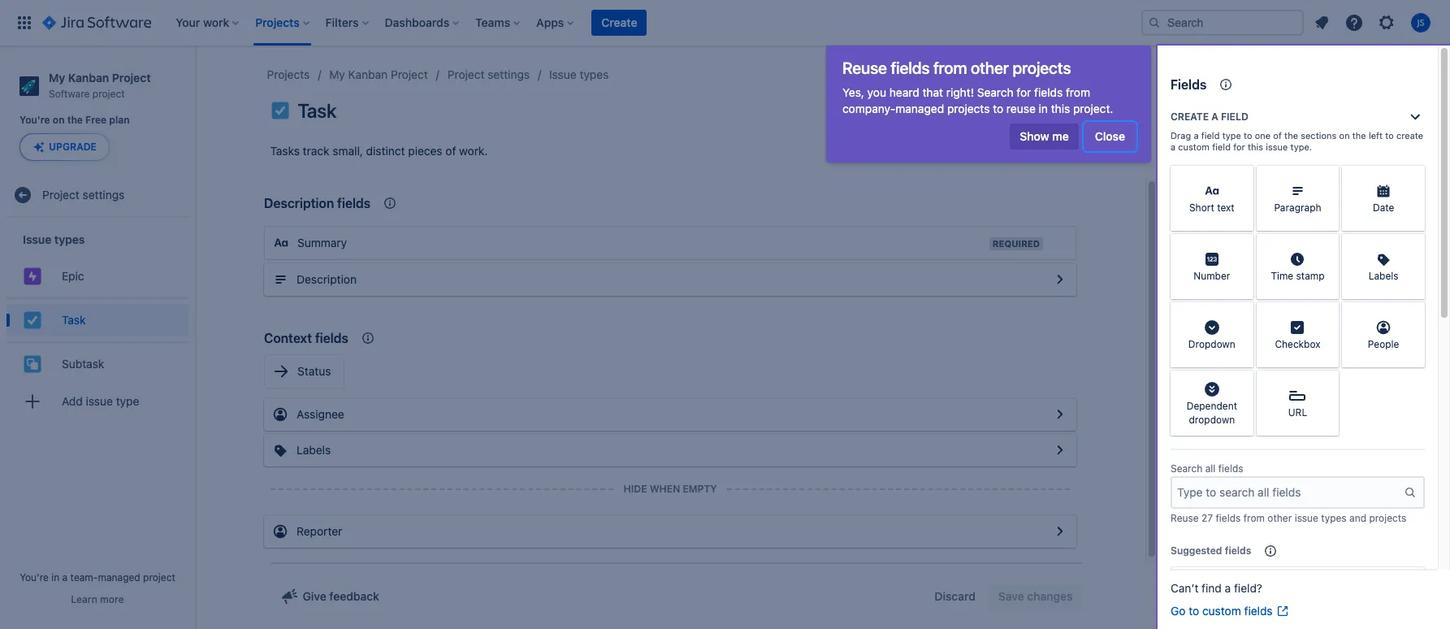 Task type: locate. For each thing, give the bounding box(es) containing it.
pieces
[[408, 144, 443, 158]]

issue inside button
[[86, 394, 113, 408]]

add
[[62, 394, 83, 408]]

managed
[[896, 102, 945, 115], [98, 571, 140, 584]]

1 horizontal spatial this
[[1248, 141, 1264, 152]]

you're for you're on the free plan
[[20, 114, 50, 126]]

other up right!
[[971, 59, 1009, 77]]

2 open field configuration image from the top
[[1051, 441, 1070, 460]]

0 horizontal spatial type
[[116, 394, 139, 408]]

1 vertical spatial more information about the context fields image
[[358, 328, 378, 348]]

0 horizontal spatial my
[[49, 71, 65, 85]]

managed down that
[[896, 102, 945, 115]]

0 vertical spatial open field configuration image
[[1051, 270, 1070, 289]]

the left "left"
[[1353, 130, 1367, 141]]

0 vertical spatial create
[[602, 15, 638, 29]]

1 horizontal spatial type
[[1223, 130, 1242, 141]]

issue types
[[550, 67, 609, 81], [23, 232, 85, 246]]

field?
[[1235, 581, 1263, 595], [1235, 581, 1263, 595]]

1 horizontal spatial create
[[1171, 111, 1209, 123]]

type.
[[1291, 141, 1313, 152]]

search left all on the right
[[1171, 462, 1203, 475]]

0 vertical spatial labels
[[1369, 270, 1399, 282]]

create for create
[[602, 15, 638, 29]]

1 horizontal spatial for
[[1234, 141, 1246, 152]]

0 vertical spatial custom
[[1179, 141, 1210, 152]]

1 horizontal spatial reuse
[[1171, 512, 1199, 524]]

other up the more information about the suggested fields image
[[1268, 512, 1293, 524]]

0 vertical spatial type
[[1223, 130, 1242, 141]]

field for create
[[1222, 111, 1249, 123]]

0 vertical spatial of
[[1274, 130, 1283, 141]]

suggested fields
[[1171, 545, 1252, 557]]

0 vertical spatial this
[[1052, 102, 1071, 115]]

0 horizontal spatial of
[[446, 144, 456, 158]]

my right projects
[[329, 67, 345, 81]]

1 horizontal spatial kanban
[[348, 67, 388, 81]]

show me button
[[1011, 124, 1079, 150]]

0 vertical spatial task
[[298, 99, 337, 122]]

project down upgrade button
[[42, 188, 79, 202]]

open field configuration image for reporter
[[1051, 522, 1070, 541]]

kanban up the tasks track small, distinct pieces of work.
[[348, 67, 388, 81]]

project right team-
[[143, 571, 175, 584]]

open field configuration image inside reporter "button"
[[1051, 522, 1070, 541]]

more information about the suggested fields image
[[1262, 541, 1281, 561]]

0 horizontal spatial types
[[54, 232, 85, 246]]

search
[[978, 85, 1014, 99], [1171, 462, 1203, 475]]

you're
[[20, 114, 50, 126], [20, 571, 49, 584]]

open field configuration image inside description button
[[1051, 270, 1070, 289]]

0 vertical spatial on
[[53, 114, 65, 126]]

0 vertical spatial settings
[[488, 67, 530, 81]]

description for description fields
[[264, 196, 334, 211]]

2 vertical spatial issue
[[1295, 512, 1319, 524]]

1 vertical spatial create
[[1171, 111, 1209, 123]]

0 vertical spatial issue
[[550, 67, 577, 81]]

0 vertical spatial managed
[[896, 102, 945, 115]]

projects up reuse
[[1013, 59, 1072, 77]]

fields up summary
[[337, 196, 371, 211]]

on
[[53, 114, 65, 126], [1340, 130, 1351, 141]]

issue
[[550, 67, 577, 81], [23, 232, 51, 246]]

1 vertical spatial labels
[[297, 443, 331, 457]]

0 horizontal spatial project settings
[[42, 188, 125, 202]]

issue types link
[[550, 65, 609, 85]]

open field configuration image inside assignee 'button'
[[1051, 405, 1070, 424]]

types inside "link"
[[580, 67, 609, 81]]

project up plan
[[112, 71, 151, 85]]

1 horizontal spatial project
[[143, 571, 175, 584]]

text
[[1218, 202, 1235, 214]]

field for drag
[[1202, 130, 1220, 141]]

labels up people
[[1369, 270, 1399, 282]]

on right sections
[[1340, 130, 1351, 141]]

1 vertical spatial managed
[[98, 571, 140, 584]]

upgrade button
[[20, 134, 109, 160]]

0 horizontal spatial project settings link
[[7, 179, 189, 212]]

types left 'and'
[[1322, 512, 1347, 524]]

more information about the context fields image down distinct at the left top of the page
[[380, 193, 400, 213]]

0 vertical spatial open field configuration image
[[1051, 405, 1070, 424]]

1 vertical spatial for
[[1234, 141, 1246, 152]]

types
[[580, 67, 609, 81], [54, 232, 85, 246], [1322, 512, 1347, 524]]

reuse left 27
[[1171, 512, 1199, 524]]

0 horizontal spatial this
[[1052, 102, 1071, 115]]

can't
[[1171, 581, 1199, 595], [1171, 581, 1199, 595]]

open field configuration image
[[1051, 405, 1070, 424], [1051, 522, 1070, 541]]

1 horizontal spatial settings
[[488, 67, 530, 81]]

project up the pieces
[[391, 67, 428, 81]]

2 horizontal spatial from
[[1244, 512, 1266, 524]]

1 vertical spatial open field configuration image
[[1051, 441, 1070, 460]]

for inside drag a field type to one of the sections on the left to create a custom field for this issue type.
[[1234, 141, 1246, 152]]

create inside button
[[602, 15, 638, 29]]

1 horizontal spatial from
[[1066, 85, 1091, 99]]

1 vertical spatial description
[[297, 272, 357, 286]]

1 vertical spatial this
[[1248, 141, 1264, 152]]

project.
[[1074, 102, 1114, 115]]

my kanban project link
[[329, 65, 428, 85]]

you're on the free plan
[[20, 114, 130, 126]]

for inside reuse fields from other projects yes, you heard that right! search for fields from company-managed projects to reuse in this project.
[[1017, 85, 1032, 99]]

team-
[[70, 571, 98, 584]]

0 vertical spatial in
[[1039, 102, 1048, 115]]

issue down one
[[1267, 141, 1289, 152]]

0 horizontal spatial other
[[971, 59, 1009, 77]]

description button
[[264, 263, 1077, 296]]

group
[[7, 218, 189, 428]]

people
[[1369, 338, 1400, 351]]

task down epic in the top of the page
[[62, 313, 86, 327]]

issue types inside group
[[23, 232, 85, 246]]

for down create a field
[[1234, 141, 1246, 152]]

close button
[[1086, 124, 1135, 150]]

0 horizontal spatial labels
[[297, 443, 331, 457]]

1 vertical spatial on
[[1340, 130, 1351, 141]]

a
[[1212, 111, 1219, 123], [1194, 130, 1199, 141], [1171, 141, 1176, 152], [62, 571, 68, 584], [1225, 581, 1232, 595], [1225, 581, 1232, 595]]

kanban inside "link"
[[348, 67, 388, 81]]

project
[[92, 88, 125, 100], [143, 571, 175, 584]]

reuse up yes,
[[843, 59, 887, 77]]

open field configuration image for assignee
[[1051, 441, 1070, 460]]

other inside reuse fields from other projects yes, you heard that right! search for fields from company-managed projects to reuse in this project.
[[971, 59, 1009, 77]]

0 horizontal spatial task
[[62, 313, 86, 327]]

issue left 'and'
[[1295, 512, 1319, 524]]

edit workflow
[[971, 103, 1044, 117]]

issue type icon image
[[270, 101, 290, 120]]

0 horizontal spatial issue
[[86, 394, 113, 408]]

from up right!
[[934, 59, 968, 77]]

1 vertical spatial settings
[[83, 188, 125, 202]]

0 vertical spatial other
[[971, 59, 1009, 77]]

in
[[1039, 102, 1048, 115], [51, 571, 60, 584]]

labels inside button
[[297, 443, 331, 457]]

in left team-
[[51, 571, 60, 584]]

1 vertical spatial of
[[446, 144, 456, 158]]

subtask link
[[7, 348, 189, 381]]

type
[[1223, 130, 1242, 141], [116, 394, 139, 408]]

from up the more information about the suggested fields image
[[1244, 512, 1266, 524]]

0 vertical spatial project settings
[[448, 67, 530, 81]]

description inside button
[[297, 272, 357, 286]]

kanban for my kanban project
[[348, 67, 388, 81]]

fields
[[891, 59, 930, 77], [1035, 85, 1063, 99], [337, 196, 371, 211], [315, 331, 349, 345], [1219, 462, 1244, 475], [1216, 512, 1241, 524], [1225, 545, 1252, 557], [1245, 604, 1273, 618]]

0 horizontal spatial for
[[1017, 85, 1032, 99]]

more information about the fields image
[[1217, 75, 1236, 94]]

0 horizontal spatial create
[[602, 15, 638, 29]]

0 vertical spatial search
[[978, 85, 1014, 99]]

learn
[[71, 593, 97, 606]]

2 you're from the top
[[20, 571, 49, 584]]

to right edit at the top right
[[993, 102, 1004, 115]]

for up reuse
[[1017, 85, 1032, 99]]

0 horizontal spatial kanban
[[68, 71, 109, 85]]

1 horizontal spatial managed
[[896, 102, 945, 115]]

go to custom fields link
[[1171, 603, 1290, 619]]

this link will be opened in a new tab image
[[1277, 605, 1290, 618]]

to right go
[[1189, 604, 1200, 618]]

1 vertical spatial project settings link
[[7, 179, 189, 212]]

1 open field configuration image from the top
[[1051, 405, 1070, 424]]

2 open field configuration image from the top
[[1051, 522, 1070, 541]]

type inside button
[[116, 394, 139, 408]]

project up plan
[[92, 88, 125, 100]]

issue types down the primary element
[[550, 67, 609, 81]]

that
[[923, 85, 944, 99]]

my for my kanban project software project
[[49, 71, 65, 85]]

0 horizontal spatial reuse
[[843, 59, 887, 77]]

issue right add
[[86, 394, 113, 408]]

create
[[602, 15, 638, 29], [1171, 111, 1209, 123]]

types up epic in the top of the page
[[54, 232, 85, 246]]

0 vertical spatial field
[[1222, 111, 1249, 123]]

type down create a field
[[1223, 130, 1242, 141]]

issue types for group containing issue types
[[23, 232, 85, 246]]

project settings up the work.
[[448, 67, 530, 81]]

project inside my kanban project software project
[[112, 71, 151, 85]]

give
[[303, 589, 327, 603]]

find
[[1202, 581, 1222, 595], [1202, 581, 1222, 595]]

types down the primary element
[[580, 67, 609, 81]]

1 vertical spatial issue
[[86, 394, 113, 408]]

you're left team-
[[20, 571, 49, 584]]

custom down drag
[[1179, 141, 1210, 152]]

1 horizontal spatial types
[[580, 67, 609, 81]]

0 horizontal spatial projects
[[948, 102, 990, 115]]

task group
[[7, 298, 189, 342]]

2 vertical spatial field
[[1213, 141, 1231, 152]]

open field configuration image inside labels button
[[1051, 441, 1070, 460]]

1 horizontal spatial more information about the context fields image
[[380, 193, 400, 213]]

of
[[1274, 130, 1283, 141], [446, 144, 456, 158]]

this up me
[[1052, 102, 1071, 115]]

edit
[[971, 103, 992, 117]]

labels down assignee
[[297, 443, 331, 457]]

reuse inside reuse fields from other projects yes, you heard that right! search for fields from company-managed projects to reuse in this project.
[[843, 59, 887, 77]]

1 horizontal spatial project settings
[[448, 67, 530, 81]]

more information about the context fields image right context fields
[[358, 328, 378, 348]]

software
[[49, 88, 90, 100]]

fields left the more information about the suggested fields image
[[1225, 545, 1252, 557]]

1 vertical spatial open field configuration image
[[1051, 522, 1070, 541]]

0 vertical spatial project settings link
[[448, 65, 530, 85]]

0 vertical spatial for
[[1017, 85, 1032, 99]]

jira software image
[[42, 13, 151, 33], [42, 13, 151, 33]]

issue up the epic link
[[23, 232, 51, 246]]

1 vertical spatial issue types
[[23, 232, 85, 246]]

managed inside reuse fields from other projects yes, you heard that right! search for fields from company-managed projects to reuse in this project.
[[896, 102, 945, 115]]

context
[[264, 331, 312, 345]]

projects
[[1013, 59, 1072, 77], [948, 102, 990, 115], [1370, 512, 1407, 524]]

primary element
[[10, 0, 1142, 46]]

kanban inside my kanban project software project
[[68, 71, 109, 85]]

to left one
[[1244, 130, 1253, 141]]

type inside drag a field type to one of the sections on the left to create a custom field for this issue type.
[[1223, 130, 1242, 141]]

in right reuse
[[1039, 102, 1048, 115]]

type down subtask link
[[116, 394, 139, 408]]

my up software
[[49, 71, 65, 85]]

fields left this link will be opened in a new tab icon
[[1245, 604, 1273, 618]]

you're up upgrade button
[[20, 114, 50, 126]]

0 horizontal spatial issue types
[[23, 232, 85, 246]]

0 horizontal spatial the
[[67, 114, 83, 126]]

of left the work.
[[446, 144, 456, 158]]

dependent
[[1187, 400, 1238, 412]]

field
[[1222, 111, 1249, 123], [1202, 130, 1220, 141], [1213, 141, 1231, 152]]

Search field
[[1142, 10, 1305, 36]]

my inside "link"
[[329, 67, 345, 81]]

no restrictions image
[[1060, 101, 1080, 120]]

yes,
[[843, 85, 865, 99]]

more
[[100, 593, 124, 606]]

work.
[[459, 144, 488, 158]]

create for create a field
[[1171, 111, 1209, 123]]

other
[[971, 59, 1009, 77], [1268, 512, 1293, 524]]

1 you're from the top
[[20, 114, 50, 126]]

1 vertical spatial reuse
[[1171, 512, 1199, 524]]

the left free at left
[[67, 114, 83, 126]]

left
[[1369, 130, 1384, 141]]

add issue type button
[[7, 386, 189, 418]]

description up summary
[[264, 196, 334, 211]]

0 vertical spatial you're
[[20, 114, 50, 126]]

reuse
[[843, 59, 887, 77], [1171, 512, 1199, 524]]

to right "left"
[[1386, 130, 1395, 141]]

create up drag
[[1171, 111, 1209, 123]]

0 vertical spatial issue types
[[550, 67, 609, 81]]

of right one
[[1274, 130, 1283, 141]]

labels button
[[264, 434, 1077, 467]]

description down summary
[[297, 272, 357, 286]]

2 horizontal spatial projects
[[1370, 512, 1407, 524]]

1 horizontal spatial of
[[1274, 130, 1283, 141]]

Type to search all fields text field
[[1173, 478, 1405, 507], [1173, 478, 1405, 507]]

custom right go
[[1203, 604, 1242, 618]]

fields right all on the right
[[1219, 462, 1244, 475]]

from up 'no restrictions' image
[[1066, 85, 1091, 99]]

0 horizontal spatial search
[[978, 85, 1014, 99]]

task right the issue type icon
[[298, 99, 337, 122]]

projects right 'and'
[[1370, 512, 1407, 524]]

on up upgrade button
[[53, 114, 65, 126]]

for
[[1017, 85, 1032, 99], [1234, 141, 1246, 152]]

settings left issue types "link"
[[488, 67, 530, 81]]

1 open field configuration image from the top
[[1051, 270, 1070, 289]]

the up type.
[[1285, 130, 1299, 141]]

kanban up software
[[68, 71, 109, 85]]

one
[[1256, 130, 1271, 141]]

show me
[[1020, 129, 1069, 143]]

task
[[298, 99, 337, 122], [62, 313, 86, 327]]

description for description
[[297, 272, 357, 286]]

search up "edit workflow" at the right top
[[978, 85, 1014, 99]]

create up issue types "link"
[[602, 15, 638, 29]]

tasks track small, distinct pieces of work.
[[270, 144, 488, 158]]

1 vertical spatial type
[[116, 394, 139, 408]]

projects down right!
[[948, 102, 990, 115]]

0 vertical spatial reuse
[[843, 59, 887, 77]]

reuse for 27
[[1171, 512, 1199, 524]]

project settings down upgrade
[[42, 188, 125, 202]]

issue types up epic in the top of the page
[[23, 232, 85, 246]]

1 vertical spatial you're
[[20, 571, 49, 584]]

from
[[934, 59, 968, 77], [1066, 85, 1091, 99], [1244, 512, 1266, 524]]

custom
[[1179, 141, 1210, 152], [1203, 604, 1242, 618]]

more information about the context fields image
[[380, 193, 400, 213], [358, 328, 378, 348]]

open field configuration image
[[1051, 270, 1070, 289], [1051, 441, 1070, 460]]

this down one
[[1248, 141, 1264, 152]]

1 horizontal spatial issue types
[[550, 67, 609, 81]]

settings down upgrade
[[83, 188, 125, 202]]

assignee button
[[264, 398, 1077, 431]]

my inside my kanban project software project
[[49, 71, 65, 85]]

project settings link down upgrade
[[7, 179, 189, 212]]

project settings link up the work.
[[448, 65, 530, 85]]

0 vertical spatial from
[[934, 59, 968, 77]]

0 vertical spatial types
[[580, 67, 609, 81]]

you're for you're in a team-managed project
[[20, 571, 49, 584]]

0 horizontal spatial more information about the context fields image
[[358, 328, 378, 348]]

0 vertical spatial projects
[[1013, 59, 1072, 77]]

managed up the more
[[98, 571, 140, 584]]

issue down the primary element
[[550, 67, 577, 81]]

1 horizontal spatial issue
[[550, 67, 577, 81]]

project settings
[[448, 67, 530, 81], [42, 188, 125, 202]]

1 horizontal spatial my
[[329, 67, 345, 81]]



Task type: vqa. For each thing, say whether or not it's contained in the screenshot.
Operations
no



Task type: describe. For each thing, give the bounding box(es) containing it.
create
[[1397, 130, 1424, 141]]

right!
[[947, 85, 975, 99]]

1 horizontal spatial project settings link
[[448, 65, 530, 85]]

drag a field type to one of the sections on the left to create a custom field for this issue type.
[[1171, 130, 1424, 152]]

discard button
[[925, 584, 986, 610]]

issue types for issue types "link"
[[550, 67, 609, 81]]

2 horizontal spatial the
[[1353, 130, 1367, 141]]

0 horizontal spatial managed
[[98, 571, 140, 584]]

search inside reuse fields from other projects yes, you heard that right! search for fields from company-managed projects to reuse in this project.
[[978, 85, 1014, 99]]

dropdown
[[1190, 414, 1236, 426]]

on inside drag a field type to one of the sections on the left to create a custom field for this issue type.
[[1340, 130, 1351, 141]]

reuse for fields
[[843, 59, 887, 77]]

project up the work.
[[448, 67, 485, 81]]

me
[[1053, 129, 1069, 143]]

1 horizontal spatial search
[[1171, 462, 1203, 475]]

stamp
[[1297, 270, 1325, 282]]

fields up 'status'
[[315, 331, 349, 345]]

reuse
[[1007, 102, 1036, 115]]

epic link
[[7, 260, 189, 293]]

date
[[1374, 202, 1395, 214]]

in inside reuse fields from other projects yes, you heard that right! search for fields from company-managed projects to reuse in this project.
[[1039, 102, 1048, 115]]

to inside 'go to custom fields' link
[[1189, 604, 1200, 618]]

27
[[1202, 512, 1214, 524]]

1 vertical spatial types
[[54, 232, 85, 246]]

assignee
[[297, 407, 344, 421]]

time stamp
[[1272, 270, 1325, 282]]

1 horizontal spatial labels
[[1369, 270, 1399, 282]]

drag
[[1171, 130, 1192, 141]]

distinct
[[366, 144, 405, 158]]

1 vertical spatial projects
[[948, 102, 990, 115]]

0 horizontal spatial settings
[[83, 188, 125, 202]]

subtask
[[62, 357, 104, 371]]

give feedback button
[[270, 584, 389, 610]]

task link
[[7, 304, 189, 337]]

heard
[[890, 85, 920, 99]]

fields
[[1171, 77, 1207, 92]]

short text
[[1190, 202, 1235, 214]]

give feedback
[[303, 589, 380, 603]]

this inside reuse fields from other projects yes, you heard that right! search for fields from company-managed projects to reuse in this project.
[[1052, 102, 1071, 115]]

checkbox
[[1276, 338, 1321, 351]]

search all fields
[[1171, 462, 1244, 475]]

all
[[1206, 462, 1216, 475]]

1 horizontal spatial task
[[298, 99, 337, 122]]

learn more
[[71, 593, 124, 606]]

2 vertical spatial projects
[[1370, 512, 1407, 524]]

sections
[[1301, 130, 1337, 141]]

create button
[[592, 10, 647, 36]]

required
[[993, 238, 1040, 249]]

open field configuration image for summary
[[1051, 270, 1070, 289]]

group containing issue types
[[7, 218, 189, 428]]

to inside reuse fields from other projects yes, you heard that right! search for fields from company-managed projects to reuse in this project.
[[993, 102, 1004, 115]]

1 vertical spatial project
[[143, 571, 175, 584]]

feedback
[[330, 589, 380, 603]]

reuse fields from other projects yes, you heard that right! search for fields from company-managed projects to reuse in this project.
[[843, 59, 1114, 115]]

track
[[303, 144, 330, 158]]

this inside drag a field type to one of the sections on the left to create a custom field for this issue type.
[[1248, 141, 1264, 152]]

of inside drag a field type to one of the sections on the left to create a custom field for this issue type.
[[1274, 130, 1283, 141]]

more information about the context fields image for description fields
[[380, 193, 400, 213]]

url
[[1289, 407, 1308, 419]]

open field configuration image for assignee
[[1051, 405, 1070, 424]]

my kanban project software project
[[49, 71, 151, 100]]

edit workflow button
[[945, 98, 1054, 124]]

1 vertical spatial issue
[[23, 232, 51, 246]]

discard
[[935, 589, 976, 603]]

create a field
[[1171, 111, 1249, 123]]

short
[[1190, 202, 1215, 214]]

upgrade
[[49, 141, 97, 153]]

go to custom fields
[[1171, 604, 1273, 618]]

suggested
[[1171, 545, 1223, 557]]

you
[[868, 85, 887, 99]]

projects link
[[267, 65, 310, 85]]

show
[[1020, 129, 1050, 143]]

fields up 'no restrictions' image
[[1035, 85, 1063, 99]]

status
[[297, 364, 331, 378]]

issue inside drag a field type to one of the sections on the left to create a custom field for this issue type.
[[1267, 141, 1289, 152]]

dependent dropdown
[[1187, 400, 1238, 426]]

paragraph
[[1275, 202, 1322, 214]]

reporter button
[[264, 515, 1077, 548]]

context fields
[[264, 331, 349, 345]]

company-
[[843, 102, 896, 115]]

go
[[1171, 604, 1186, 618]]

free
[[85, 114, 107, 126]]

1 horizontal spatial projects
[[1013, 59, 1072, 77]]

you're in a team-managed project
[[20, 571, 175, 584]]

this link will be opened in a new tab image
[[1277, 605, 1290, 618]]

dropdown
[[1189, 338, 1236, 351]]

project settings inside the project settings link
[[42, 188, 125, 202]]

fields up heard
[[891, 59, 930, 77]]

project inside my kanban project software project
[[92, 88, 125, 100]]

fields right 27
[[1216, 512, 1241, 524]]

custom inside drag a field type to one of the sections on the left to create a custom field for this issue type.
[[1179, 141, 1210, 152]]

time
[[1272, 270, 1294, 282]]

description fields
[[264, 196, 371, 211]]

1 horizontal spatial the
[[1285, 130, 1299, 141]]

add issue type
[[62, 394, 139, 408]]

1 vertical spatial in
[[51, 571, 60, 584]]

my kanban project
[[329, 67, 428, 81]]

reuse 27 fields from other issue types and projects
[[1171, 512, 1407, 524]]

0 horizontal spatial from
[[934, 59, 968, 77]]

create banner
[[0, 0, 1451, 46]]

kanban for my kanban project software project
[[68, 71, 109, 85]]

1 vertical spatial from
[[1066, 85, 1091, 99]]

plan
[[109, 114, 130, 126]]

1 vertical spatial custom
[[1203, 604, 1242, 618]]

more information about the context fields image for context fields
[[358, 328, 378, 348]]

my for my kanban project
[[329, 67, 345, 81]]

1 vertical spatial other
[[1268, 512, 1293, 524]]

tasks
[[270, 144, 300, 158]]

learn more button
[[71, 593, 124, 606]]

add issue type image
[[23, 392, 42, 412]]

task inside group
[[62, 313, 86, 327]]

workflow
[[995, 103, 1044, 117]]

number
[[1194, 270, 1231, 282]]

issue inside "link"
[[550, 67, 577, 81]]

close
[[1095, 129, 1126, 143]]

project inside "link"
[[391, 67, 428, 81]]

search image
[[1149, 16, 1162, 29]]

summary
[[297, 236, 347, 250]]

0 horizontal spatial on
[[53, 114, 65, 126]]

small,
[[333, 144, 363, 158]]

projects
[[267, 67, 310, 81]]

and
[[1350, 512, 1367, 524]]

epic
[[62, 269, 84, 283]]

2 horizontal spatial types
[[1322, 512, 1347, 524]]

2 horizontal spatial issue
[[1295, 512, 1319, 524]]

reporter
[[297, 524, 342, 538]]



